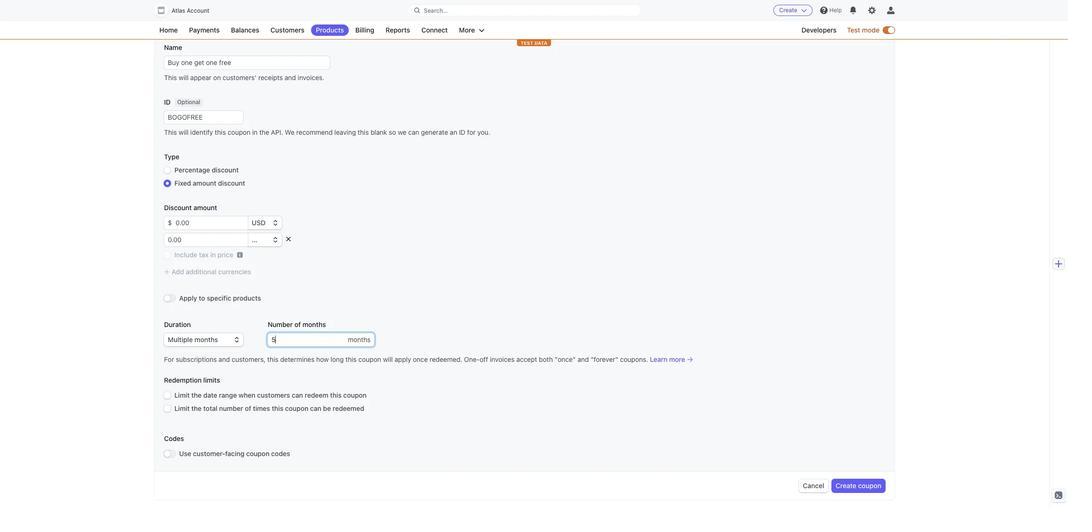 Task type: locate. For each thing, give the bounding box(es) containing it.
to right used
[[232, 15, 238, 23]]

create for create coupon
[[836, 482, 857, 490]]

redeemed.
[[430, 356, 463, 364]]

1 this from the top
[[164, 74, 177, 82]]

you.
[[478, 128, 491, 136]]

leaving
[[335, 128, 356, 136]]

can
[[193, 15, 204, 23], [408, 128, 419, 136], [292, 391, 303, 399], [310, 405, 322, 413]]

discount down percentage discount
[[218, 179, 245, 187]]

2 horizontal spatial and
[[578, 356, 589, 364]]

0 horizontal spatial in
[[210, 251, 216, 259]]

create up "developers" link
[[780, 7, 798, 14]]

1 vertical spatial to
[[199, 294, 205, 302]]

discount amount
[[164, 204, 217, 212]]

range
[[219, 391, 237, 399]]

in left api. in the left of the page
[[252, 128, 258, 136]]

1 vertical spatial create
[[836, 482, 857, 490]]

0 vertical spatial to
[[232, 15, 238, 23]]

$
[[168, 219, 172, 227]]

atlas
[[172, 7, 185, 14]]

2 this from the top
[[164, 128, 177, 136]]

and up limits
[[219, 356, 230, 364]]

None text field
[[268, 333, 348, 347]]

0 vertical spatial discount
[[240, 15, 266, 23]]

in right tax
[[210, 251, 216, 259]]

1 limit from the top
[[175, 391, 190, 399]]

the left api. in the left of the page
[[260, 128, 269, 136]]

will
[[179, 74, 189, 82], [179, 128, 189, 136], [383, 356, 393, 364]]

0 horizontal spatial be
[[206, 15, 214, 23]]

long
[[331, 356, 344, 364]]

0 vertical spatial create
[[780, 7, 798, 14]]

will for appear
[[179, 74, 189, 82]]

notifications image
[[850, 7, 857, 14]]

discount up 'fixed amount discount'
[[212, 166, 239, 174]]

home link
[[155, 25, 183, 36]]

apply
[[179, 294, 197, 302]]

id right an
[[459, 128, 466, 136]]

accept
[[517, 356, 537, 364]]

type
[[164, 153, 179, 161]]

1 horizontal spatial to
[[232, 15, 238, 23]]

be down redeem
[[323, 405, 331, 413]]

months inside button
[[348, 336, 371, 344]]

we
[[285, 128, 295, 136]]

be up the payments
[[206, 15, 214, 23]]

of
[[295, 321, 301, 329], [245, 405, 251, 413]]

and right the receipts on the top of page
[[285, 74, 296, 82]]

1 vertical spatial this
[[164, 128, 177, 136]]

tax
[[199, 251, 209, 259]]

amount
[[193, 179, 216, 187], [194, 204, 217, 212]]

connect link
[[417, 25, 453, 36]]

id
[[164, 98, 171, 106], [459, 128, 466, 136]]

this down name
[[164, 74, 177, 82]]

id left optional
[[164, 98, 171, 106]]

coupons
[[164, 15, 191, 23]]

0 horizontal spatial months
[[303, 321, 326, 329]]

0 vertical spatial of
[[295, 321, 301, 329]]

will left identify
[[179, 128, 189, 136]]

2 vertical spatial the
[[192, 405, 202, 413]]

developers link
[[797, 25, 842, 36]]

this up type
[[164, 128, 177, 136]]

balances
[[231, 26, 259, 34]]

redemption limits
[[164, 376, 220, 384]]

fixed amount discount
[[175, 179, 245, 187]]

amount for discount
[[194, 204, 217, 212]]

2 limit from the top
[[175, 405, 190, 413]]

will left 'appear'
[[179, 74, 189, 82]]

amount for fixed
[[193, 179, 216, 187]]

redemption
[[164, 376, 202, 384]]

invoices,
[[268, 15, 295, 23]]

specific
[[207, 294, 231, 302]]

1 horizontal spatial months
[[348, 336, 371, 344]]

…
[[252, 236, 257, 244]]

this up redeemed
[[330, 391, 342, 399]]

facing
[[225, 450, 245, 458]]

generate
[[421, 128, 448, 136]]

amount up 0.00 text box
[[194, 204, 217, 212]]

invoices
[[490, 356, 515, 364]]

total
[[203, 405, 218, 413]]

number
[[219, 405, 243, 413]]

limit for limit the total number of times this coupon can be redeemed
[[175, 405, 190, 413]]

1 vertical spatial be
[[323, 405, 331, 413]]

create
[[780, 7, 798, 14], [836, 482, 857, 490]]

codes
[[271, 450, 290, 458]]

of down when
[[245, 405, 251, 413]]

0 horizontal spatial create
[[780, 7, 798, 14]]

1 vertical spatial amount
[[194, 204, 217, 212]]

to
[[232, 15, 238, 23], [199, 294, 205, 302]]

1 vertical spatial in
[[210, 251, 216, 259]]

the for number
[[192, 405, 202, 413]]

can down account
[[193, 15, 204, 23]]

this
[[215, 128, 226, 136], [358, 128, 369, 136], [268, 356, 279, 364], [346, 356, 357, 364], [330, 391, 342, 399], [272, 405, 284, 413]]

1 horizontal spatial create
[[836, 482, 857, 490]]

this for this will appear on customers' receipts and invoices.
[[164, 74, 177, 82]]

coupon inside create coupon button
[[859, 482, 882, 490]]

1 vertical spatial months
[[348, 336, 371, 344]]

1 horizontal spatial id
[[459, 128, 466, 136]]

0.00 text field
[[164, 233, 248, 247]]

recommend
[[297, 128, 333, 136]]

will for identify
[[179, 128, 189, 136]]

1 horizontal spatial of
[[295, 321, 301, 329]]

products link
[[311, 25, 349, 36]]

amount down percentage discount
[[193, 179, 216, 187]]

billing
[[356, 26, 375, 34]]

and right '"once"'
[[578, 356, 589, 364]]

the left date
[[192, 391, 202, 399]]

when
[[239, 391, 256, 399]]

1 horizontal spatial and
[[285, 74, 296, 82]]

the left total
[[192, 405, 202, 413]]

use customer-facing coupon codes
[[179, 450, 290, 458]]

once
[[413, 356, 428, 364]]

1 vertical spatial will
[[179, 128, 189, 136]]

1 vertical spatial limit
[[175, 405, 190, 413]]

2 vertical spatial discount
[[218, 179, 245, 187]]

1 horizontal spatial in
[[252, 128, 258, 136]]

learn
[[650, 356, 668, 364]]

this right long
[[346, 356, 357, 364]]

reports link
[[381, 25, 415, 36]]

to right apply
[[199, 294, 205, 302]]

of right number
[[295, 321, 301, 329]]

this right identify
[[215, 128, 226, 136]]

this will identify this coupon in the api. we recommend leaving this blank so we can generate an id for you.
[[164, 128, 491, 136]]

limit
[[175, 391, 190, 399], [175, 405, 190, 413]]

0 horizontal spatial of
[[245, 405, 251, 413]]

subscriptions,
[[296, 15, 339, 23]]

will left apply
[[383, 356, 393, 364]]

more
[[459, 26, 475, 34]]

0 horizontal spatial id
[[164, 98, 171, 106]]

0 horizontal spatial and
[[219, 356, 230, 364]]

0 vertical spatial this
[[164, 74, 177, 82]]

0 horizontal spatial to
[[199, 294, 205, 302]]

reports
[[386, 26, 410, 34]]

Search… search field
[[409, 4, 641, 16]]

0 vertical spatial in
[[252, 128, 258, 136]]

learn more link
[[650, 355, 693, 365]]

include
[[175, 251, 197, 259]]

create right cancel
[[836, 482, 857, 490]]

redeemed
[[333, 405, 364, 413]]

for
[[467, 128, 476, 136]]

1 vertical spatial id
[[459, 128, 466, 136]]

apply
[[395, 356, 411, 364]]

0 vertical spatial will
[[179, 74, 189, 82]]

0 vertical spatial limit
[[175, 391, 190, 399]]

this
[[164, 74, 177, 82], [164, 128, 177, 136]]

1 vertical spatial discount
[[212, 166, 239, 174]]

Search… text field
[[409, 4, 641, 16]]

0 vertical spatial amount
[[193, 179, 216, 187]]

1 vertical spatial the
[[192, 391, 202, 399]]

products
[[316, 26, 344, 34]]

discount up balances
[[240, 15, 266, 23]]

redeem
[[305, 391, 329, 399]]

0 vertical spatial months
[[303, 321, 326, 329]]

test mode
[[848, 26, 880, 34]]

receipts
[[258, 74, 283, 82]]

months
[[303, 321, 326, 329], [348, 336, 371, 344]]

usd button
[[248, 216, 282, 230]]



Task type: vqa. For each thing, say whether or not it's contained in the screenshot.
Ago
no



Task type: describe. For each thing, give the bounding box(es) containing it.
percentage discount
[[175, 166, 239, 174]]

months button
[[348, 333, 375, 347]]

$ button
[[164, 216, 172, 230]]

customers
[[257, 391, 290, 399]]

can left redeem
[[292, 391, 303, 399]]

atlas account button
[[155, 4, 219, 17]]

products
[[233, 294, 261, 302]]

"once"
[[555, 356, 576, 364]]

data
[[535, 40, 548, 46]]

the for range
[[192, 391, 202, 399]]

… button
[[248, 233, 282, 247]]

invoices.
[[298, 74, 325, 82]]

coupons.
[[621, 356, 649, 364]]

payments link
[[184, 25, 225, 36]]

codes
[[164, 435, 184, 443]]

limits
[[203, 376, 220, 384]]

0 vertical spatial the
[[260, 128, 269, 136]]

1 horizontal spatial be
[[323, 405, 331, 413]]

learn more
[[650, 356, 686, 364]]

on
[[213, 74, 221, 82]]

one-
[[464, 356, 480, 364]]

balances link
[[226, 25, 264, 36]]

create coupon button
[[832, 480, 886, 493]]

create for create
[[780, 7, 798, 14]]

0.00 text field
[[172, 216, 248, 230]]

coupons can be used to discount invoices, subscriptions, or entire customer accounts.
[[164, 15, 429, 23]]

1 vertical spatial of
[[245, 405, 251, 413]]

for subscriptions and customers, this determines how long this coupon will apply once redeemed. one-off invoices accept both "once" and "forever" coupons.
[[164, 356, 649, 364]]

api.
[[271, 128, 283, 136]]

mode
[[863, 26, 880, 34]]

determines
[[280, 356, 315, 364]]

entire
[[349, 15, 367, 23]]

this left the blank
[[358, 128, 369, 136]]

price
[[218, 251, 233, 259]]

customers,
[[232, 356, 266, 364]]

used
[[215, 15, 230, 23]]

ID text field
[[164, 111, 243, 124]]

so
[[389, 128, 396, 136]]

more
[[670, 356, 686, 364]]

limit the total number of times this coupon can be redeemed
[[175, 405, 364, 413]]

blank
[[371, 128, 387, 136]]

subscriptions
[[176, 356, 217, 364]]

Name text field
[[164, 56, 330, 69]]

number
[[268, 321, 293, 329]]

or
[[341, 15, 347, 23]]

off
[[480, 356, 488, 364]]

home
[[159, 26, 178, 34]]

developers
[[802, 26, 837, 34]]

duration
[[164, 321, 191, 329]]

both
[[539, 356, 553, 364]]

customers link
[[266, 25, 309, 36]]

use
[[179, 450, 191, 458]]

"forever"
[[591, 356, 619, 364]]

this right customers,
[[268, 356, 279, 364]]

date
[[203, 391, 217, 399]]

we
[[398, 128, 407, 136]]

how
[[316, 356, 329, 364]]

create coupon
[[836, 482, 882, 490]]

atlas account
[[172, 7, 209, 14]]

for
[[164, 356, 174, 364]]

apply to specific products
[[179, 294, 261, 302]]

2 vertical spatial will
[[383, 356, 393, 364]]

this down customers
[[272, 405, 284, 413]]

an
[[450, 128, 458, 136]]

customers
[[271, 26, 305, 34]]

number of months
[[268, 321, 326, 329]]

can down redeem
[[310, 405, 322, 413]]

customer-
[[193, 450, 225, 458]]

include tax in price
[[175, 251, 233, 259]]

identify
[[190, 128, 213, 136]]

test
[[848, 26, 861, 34]]

fixed
[[175, 179, 191, 187]]

optional
[[177, 99, 200, 106]]

can right we
[[408, 128, 419, 136]]

test data
[[521, 40, 548, 46]]

limit the date range when customers can redeem this coupon
[[175, 391, 367, 399]]

this for this will identify this coupon in the api. we recommend leaving this blank so we can generate an id for you.
[[164, 128, 177, 136]]

accounts.
[[399, 15, 429, 23]]

0 vertical spatial id
[[164, 98, 171, 106]]

0 vertical spatial be
[[206, 15, 214, 23]]

limit for limit the date range when customers can redeem this coupon
[[175, 391, 190, 399]]

appear
[[190, 74, 212, 82]]

search…
[[424, 7, 448, 14]]

account
[[187, 7, 209, 14]]

payments
[[189, 26, 220, 34]]

help
[[830, 7, 842, 14]]

this will appear on customers' receipts and invoices.
[[164, 74, 325, 82]]



